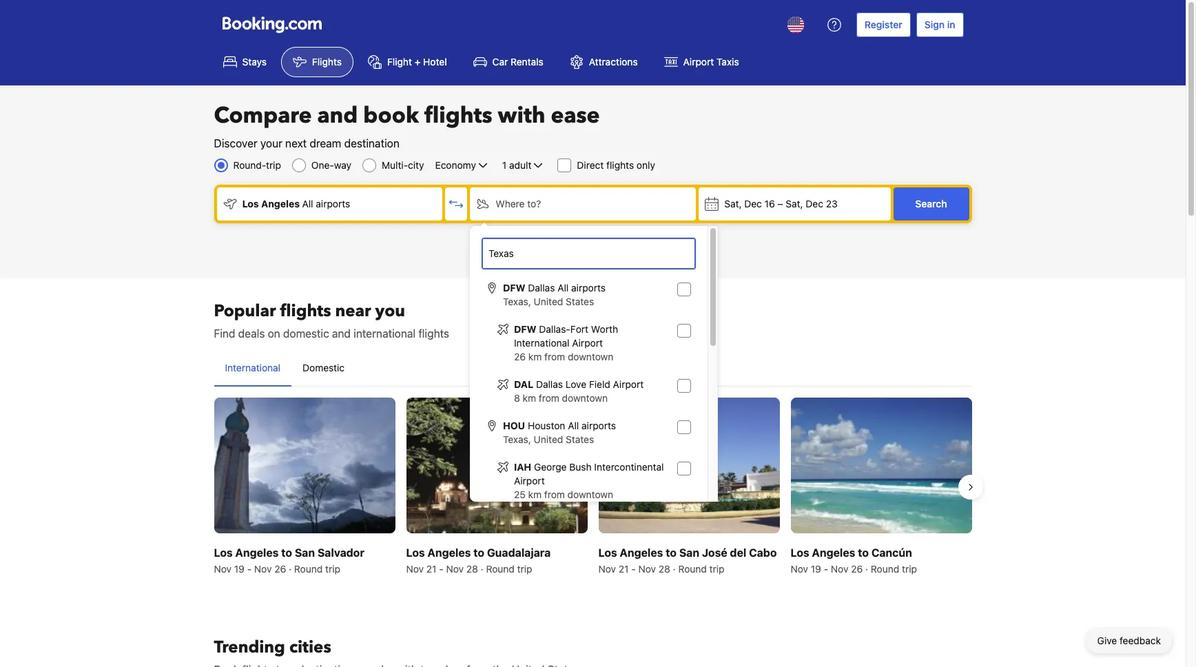 Task type: vqa. For each thing, say whether or not it's contained in the screenshot.
"–"
yes



Task type: locate. For each thing, give the bounding box(es) containing it.
0 horizontal spatial 19
[[234, 563, 245, 575]]

km right 25
[[528, 489, 542, 500]]

4 - from the left
[[824, 563, 829, 575]]

round inside los angeles to san salvador nov 19 - nov 26 · round trip
[[294, 563, 323, 575]]

discover
[[214, 137, 258, 150]]

angeles inside los angeles to guadalajara nov 21 - nov 28 · round trip
[[428, 547, 471, 559]]

trip inside los angeles to cancún nov 19 - nov 26 · round trip
[[902, 563, 917, 575]]

km for iah
[[528, 489, 542, 500]]

2 19 from the left
[[811, 563, 822, 575]]

from up houston
[[539, 392, 560, 404]]

round inside los angeles to san josé del cabo nov 21 - nov 28 · round trip
[[679, 563, 707, 575]]

tab list containing international
[[214, 350, 972, 387]]

1 san from the left
[[295, 547, 315, 559]]

1 · from the left
[[289, 563, 292, 575]]

field
[[589, 378, 611, 390]]

4 · from the left
[[866, 563, 869, 575]]

region
[[203, 392, 983, 582]]

dallas up dallas- on the left of the page
[[528, 282, 555, 294]]

register link
[[857, 12, 911, 37]]

one-
[[311, 159, 334, 171]]

2 - from the left
[[439, 563, 444, 575]]

from down dallas-fort worth international airport
[[545, 351, 565, 363]]

from
[[545, 351, 565, 363], [539, 392, 560, 404], [544, 489, 565, 500]]

dallas inside dal dallas love field airport 8 km from downtown
[[536, 378, 563, 390]]

dec
[[745, 198, 762, 210], [806, 198, 824, 210]]

all down one-
[[302, 198, 313, 210]]

sat, dec 16 – sat, dec 23 button
[[699, 187, 891, 221]]

0 horizontal spatial 21
[[427, 563, 437, 575]]

san for josé
[[679, 547, 700, 559]]

2 to from the left
[[474, 547, 485, 559]]

0 vertical spatial km
[[529, 351, 542, 363]]

angeles for los angeles to cancún
[[812, 547, 856, 559]]

0 vertical spatial airports
[[316, 198, 350, 210]]

to left josé
[[666, 547, 677, 559]]

0 vertical spatial dfw
[[503, 282, 526, 294]]

booking.com logo image
[[222, 16, 322, 33], [222, 16, 322, 33]]

1 round from the left
[[294, 563, 323, 575]]

and down near
[[332, 327, 351, 340]]

with
[[498, 101, 546, 131]]

united for dallas
[[534, 296, 563, 307]]

domestic button
[[292, 350, 356, 386]]

sat, dec 16 – sat, dec 23
[[725, 198, 838, 210]]

where to?
[[496, 198, 541, 210]]

2 states from the top
[[566, 434, 594, 445]]

21 inside los angeles to guadalajara nov 21 - nov 28 · round trip
[[427, 563, 437, 575]]

guadalajara
[[487, 547, 551, 559]]

downtown inside dal dallas love field airport 8 km from downtown
[[562, 392, 608, 404]]

airport inside 'george bush intercontinental airport'
[[514, 475, 545, 487]]

airport right field
[[613, 378, 644, 390]]

airports down dal dallas love field airport 8 km from downtown
[[582, 420, 616, 431]]

united
[[534, 296, 563, 307], [534, 434, 563, 445]]

trip inside los angeles to san salvador nov 19 - nov 26 · round trip
[[325, 563, 340, 575]]

downtown up field
[[568, 351, 614, 363]]

car
[[493, 56, 508, 68]]

los inside los angeles to guadalajara nov 21 - nov 28 · round trip
[[406, 547, 425, 559]]

1 adult
[[502, 159, 532, 171]]

dfw inside dfw dallas all airports texas, united states
[[503, 282, 526, 294]]

los inside los angeles to san salvador nov 19 - nov 26 · round trip
[[214, 547, 233, 559]]

los inside los angeles to cancún nov 19 - nov 26 · round trip
[[791, 547, 810, 559]]

on
[[268, 327, 280, 340]]

4 round from the left
[[871, 563, 900, 575]]

trip down salvador
[[325, 563, 340, 575]]

1 dec from the left
[[745, 198, 762, 210]]

all right houston
[[568, 420, 579, 431]]

2 vertical spatial downtown
[[568, 489, 613, 500]]

united up dallas- on the left of the page
[[534, 296, 563, 307]]

to for 21
[[474, 547, 485, 559]]

angeles inside los angeles to san josé del cabo nov 21 - nov 28 · round trip
[[620, 547, 663, 559]]

multi-
[[382, 159, 408, 171]]

united inside hou houston all airports texas, united states
[[534, 434, 563, 445]]

· inside los angeles to san josé del cabo nov 21 - nov 28 · round trip
[[673, 563, 676, 575]]

los inside los angeles to san josé del cabo nov 21 - nov 28 · round trip
[[599, 547, 617, 559]]

round down salvador
[[294, 563, 323, 575]]

19 inside los angeles to cancún nov 19 - nov 26 · round trip
[[811, 563, 822, 575]]

to inside los angeles to cancún nov 19 - nov 26 · round trip
[[858, 547, 869, 559]]

domestic
[[303, 362, 345, 374]]

angeles inside los angeles to san salvador nov 19 - nov 26 · round trip
[[235, 547, 279, 559]]

to left salvador
[[281, 547, 292, 559]]

los angeles to guadalajara nov 21 - nov 28 · round trip
[[406, 547, 551, 575]]

airports down one-way
[[316, 198, 350, 210]]

0 vertical spatial all
[[302, 198, 313, 210]]

sat,
[[725, 198, 742, 210], [786, 198, 803, 210]]

airports inside hou houston all airports texas, united states
[[582, 420, 616, 431]]

1 vertical spatial texas,
[[503, 434, 531, 445]]

bush
[[570, 461, 592, 473]]

los
[[242, 198, 259, 210], [214, 547, 233, 559], [406, 547, 425, 559], [599, 547, 617, 559], [791, 547, 810, 559]]

21 inside los angeles to san josé del cabo nov 21 - nov 28 · round trip
[[619, 563, 629, 575]]

1 vertical spatial international
[[225, 362, 281, 374]]

2 san from the left
[[679, 547, 700, 559]]

2 vertical spatial km
[[528, 489, 542, 500]]

2 vertical spatial airports
[[582, 420, 616, 431]]

international down dallas- on the left of the page
[[514, 337, 570, 349]]

airport taxis link
[[652, 47, 751, 77]]

flights
[[312, 56, 342, 68]]

states up bush
[[566, 434, 594, 445]]

register
[[865, 19, 903, 30]]

1 horizontal spatial san
[[679, 547, 700, 559]]

2 united from the top
[[534, 434, 563, 445]]

los angeles to san salvador image
[[214, 398, 395, 534]]

all up dallas- on the left of the page
[[558, 282, 569, 294]]

dfw
[[503, 282, 526, 294], [514, 323, 537, 335]]

hotel
[[423, 56, 447, 68]]

trip down cancún
[[902, 563, 917, 575]]

trip down your at left
[[266, 159, 281, 171]]

airport
[[683, 56, 714, 68], [572, 337, 603, 349], [613, 378, 644, 390], [514, 475, 545, 487]]

1 vertical spatial dallas
[[536, 378, 563, 390]]

downtown
[[568, 351, 614, 363], [562, 392, 608, 404], [568, 489, 613, 500]]

3 to from the left
[[666, 547, 677, 559]]

cabo
[[749, 547, 777, 559]]

los angeles to cancún nov 19 - nov 26 · round trip
[[791, 547, 917, 575]]

dallas inside dfw dallas all airports texas, united states
[[528, 282, 555, 294]]

dec left 16
[[745, 198, 762, 210]]

km inside dal dallas love field airport 8 km from downtown
[[523, 392, 536, 404]]

- inside los angeles to guadalajara nov 21 - nov 28 · round trip
[[439, 563, 444, 575]]

and up 'dream'
[[317, 101, 358, 131]]

dallas for dallas love field airport
[[536, 378, 563, 390]]

1 horizontal spatial dec
[[806, 198, 824, 210]]

1 vertical spatial and
[[332, 327, 351, 340]]

round inside los angeles to cancún nov 19 - nov 26 · round trip
[[871, 563, 900, 575]]

san inside los angeles to san salvador nov 19 - nov 26 · round trip
[[295, 547, 315, 559]]

2 vertical spatial all
[[568, 420, 579, 431]]

2 round from the left
[[486, 563, 515, 575]]

san
[[295, 547, 315, 559], [679, 547, 700, 559]]

2 vertical spatial from
[[544, 489, 565, 500]]

from down the george
[[544, 489, 565, 500]]

1 21 from the left
[[427, 563, 437, 575]]

states
[[566, 296, 594, 307], [566, 434, 594, 445]]

0 vertical spatial united
[[534, 296, 563, 307]]

multi-city
[[382, 159, 424, 171]]

1 states from the top
[[566, 296, 594, 307]]

0 horizontal spatial san
[[295, 547, 315, 559]]

states inside dfw dallas all airports texas, united states
[[566, 296, 594, 307]]

2 horizontal spatial 26
[[851, 563, 863, 575]]

1 horizontal spatial 26
[[514, 351, 526, 363]]

dallas for dallas
[[528, 282, 555, 294]]

dal dallas love field airport 8 km from downtown
[[514, 378, 644, 404]]

airport down iah
[[514, 475, 545, 487]]

0 vertical spatial from
[[545, 351, 565, 363]]

dal
[[514, 378, 534, 390]]

sat, left 16
[[725, 198, 742, 210]]

from for george
[[544, 489, 565, 500]]

your
[[260, 137, 282, 150]]

trip down 'guadalajara'
[[517, 563, 532, 575]]

to inside los angeles to guadalajara nov 21 - nov 28 · round trip
[[474, 547, 485, 559]]

dallas
[[528, 282, 555, 294], [536, 378, 563, 390]]

direct
[[577, 159, 604, 171]]

0 horizontal spatial 26
[[274, 563, 286, 575]]

3 nov from the left
[[406, 563, 424, 575]]

texas, up dallas-fort worth international airport
[[503, 296, 531, 307]]

dallas right dal
[[536, 378, 563, 390]]

1 vertical spatial dfw
[[514, 323, 537, 335]]

tab list
[[214, 350, 972, 387]]

airports down airport or city text box
[[571, 282, 606, 294]]

1 vertical spatial km
[[523, 392, 536, 404]]

2 28 from the left
[[659, 563, 671, 575]]

0 horizontal spatial international
[[225, 362, 281, 374]]

0 vertical spatial downtown
[[568, 351, 614, 363]]

attractions link
[[558, 47, 650, 77]]

airport down fort
[[572, 337, 603, 349]]

1 horizontal spatial 21
[[619, 563, 629, 575]]

texas,
[[503, 296, 531, 307], [503, 434, 531, 445]]

0 horizontal spatial dec
[[745, 198, 762, 210]]

19
[[234, 563, 245, 575], [811, 563, 822, 575]]

2 21 from the left
[[619, 563, 629, 575]]

international down deals at the left of the page
[[225, 362, 281, 374]]

1 horizontal spatial sat,
[[786, 198, 803, 210]]

sat, right –
[[786, 198, 803, 210]]

popular
[[214, 300, 276, 323]]

3 - from the left
[[632, 563, 636, 575]]

san left salvador
[[295, 547, 315, 559]]

0 vertical spatial states
[[566, 296, 594, 307]]

to left cancún
[[858, 547, 869, 559]]

from inside dal dallas love field airport 8 km from downtown
[[539, 392, 560, 404]]

downtown down 'george bush intercontinental airport'
[[568, 489, 613, 500]]

1 horizontal spatial 28
[[659, 563, 671, 575]]

28 inside los angeles to guadalajara nov 21 - nov 28 · round trip
[[466, 563, 478, 575]]

downtown for bush
[[568, 489, 613, 500]]

all inside dfw dallas all airports texas, united states
[[558, 282, 569, 294]]

1 horizontal spatial international
[[514, 337, 570, 349]]

round down josé
[[679, 563, 707, 575]]

0 vertical spatial and
[[317, 101, 358, 131]]

1 vertical spatial downtown
[[562, 392, 608, 404]]

to
[[281, 547, 292, 559], [474, 547, 485, 559], [666, 547, 677, 559], [858, 547, 869, 559]]

to for 19
[[858, 547, 869, 559]]

airport inside dal dallas love field airport 8 km from downtown
[[613, 378, 644, 390]]

2 texas, from the top
[[503, 434, 531, 445]]

0 horizontal spatial sat,
[[725, 198, 742, 210]]

texas, inside dfw dallas all airports texas, united states
[[503, 296, 531, 307]]

airport taxis
[[683, 56, 739, 68]]

downtown down love
[[562, 392, 608, 404]]

3 · from the left
[[673, 563, 676, 575]]

0 horizontal spatial 28
[[466, 563, 478, 575]]

all for houston
[[568, 420, 579, 431]]

0 vertical spatial texas,
[[503, 296, 531, 307]]

stays
[[242, 56, 267, 68]]

flights left only
[[607, 159, 634, 171]]

1 sat, from the left
[[725, 198, 742, 210]]

km up dal
[[529, 351, 542, 363]]

way
[[334, 159, 352, 171]]

1 united from the top
[[534, 296, 563, 307]]

1 vertical spatial airports
[[571, 282, 606, 294]]

0 vertical spatial international
[[514, 337, 570, 349]]

1 vertical spatial states
[[566, 434, 594, 445]]

from for dallas-
[[545, 351, 565, 363]]

21
[[427, 563, 437, 575], [619, 563, 629, 575]]

rentals
[[511, 56, 544, 68]]

km right 8
[[523, 392, 536, 404]]

1 vertical spatial united
[[534, 434, 563, 445]]

los for los angeles to cancún
[[791, 547, 810, 559]]

0 vertical spatial dallas
[[528, 282, 555, 294]]

round down cancún
[[871, 563, 900, 575]]

to inside los angeles to san salvador nov 19 - nov 26 · round trip
[[281, 547, 292, 559]]

5 nov from the left
[[599, 563, 616, 575]]

texas, inside hou houston all airports texas, united states
[[503, 434, 531, 445]]

to left 'guadalajara'
[[474, 547, 485, 559]]

destination
[[344, 137, 400, 150]]

all inside hou houston all airports texas, united states
[[568, 420, 579, 431]]

1 19 from the left
[[234, 563, 245, 575]]

1 texas, from the top
[[503, 296, 531, 307]]

1
[[502, 159, 507, 171]]

2 · from the left
[[481, 563, 484, 575]]

trip down josé
[[710, 563, 725, 575]]

angeles for los angeles to san josé del cabo
[[620, 547, 663, 559]]

1 28 from the left
[[466, 563, 478, 575]]

states inside hou houston all airports texas, united states
[[566, 434, 594, 445]]

states up fort
[[566, 296, 594, 307]]

1 - from the left
[[247, 563, 252, 575]]

3 round from the left
[[679, 563, 707, 575]]

25 km from downtown
[[514, 489, 613, 500]]

flights up economy
[[425, 101, 492, 131]]

international
[[354, 327, 416, 340]]

- inside los angeles to cancún nov 19 - nov 26 · round trip
[[824, 563, 829, 575]]

dec left 23 on the right top
[[806, 198, 824, 210]]

san left josé
[[679, 547, 700, 559]]

- inside los angeles to san salvador nov 19 - nov 26 · round trip
[[247, 563, 252, 575]]

angeles
[[261, 198, 300, 210], [235, 547, 279, 559], [428, 547, 471, 559], [620, 547, 663, 559], [812, 547, 856, 559]]

25
[[514, 489, 526, 500]]

-
[[247, 563, 252, 575], [439, 563, 444, 575], [632, 563, 636, 575], [824, 563, 829, 575]]

to inside los angeles to san josé del cabo nov 21 - nov 28 · round trip
[[666, 547, 677, 559]]

26 inside los angeles to cancún nov 19 - nov 26 · round trip
[[851, 563, 863, 575]]

airports inside dfw dallas all airports texas, united states
[[571, 282, 606, 294]]

united down houston
[[534, 434, 563, 445]]

1 to from the left
[[281, 547, 292, 559]]

only
[[637, 159, 655, 171]]

angeles for los angeles
[[261, 198, 300, 210]]

- inside los angeles to san josé del cabo nov 21 - nov 28 · round trip
[[632, 563, 636, 575]]

dream
[[310, 137, 341, 150]]

4 to from the left
[[858, 547, 869, 559]]

united inside dfw dallas all airports texas, united states
[[534, 296, 563, 307]]

round down 'guadalajara'
[[486, 563, 515, 575]]

1 vertical spatial from
[[539, 392, 560, 404]]

international
[[514, 337, 570, 349], [225, 362, 281, 374]]

km
[[529, 351, 542, 363], [523, 392, 536, 404], [528, 489, 542, 500]]

and
[[317, 101, 358, 131], [332, 327, 351, 340]]

states for houston
[[566, 434, 594, 445]]

1 vertical spatial all
[[558, 282, 569, 294]]

angeles inside los angeles to cancún nov 19 - nov 26 · round trip
[[812, 547, 856, 559]]

· inside los angeles to guadalajara nov 21 - nov 28 · round trip
[[481, 563, 484, 575]]

1 horizontal spatial 19
[[811, 563, 822, 575]]

texas, down hou
[[503, 434, 531, 445]]

san inside los angeles to san josé del cabo nov 21 - nov 28 · round trip
[[679, 547, 700, 559]]



Task type: describe. For each thing, give the bounding box(es) containing it.
round-trip
[[233, 159, 281, 171]]

los angeles all airports
[[242, 198, 350, 210]]

intercontinental
[[594, 461, 664, 473]]

car rentals link
[[462, 47, 555, 77]]

los angeles to guadalajara image
[[406, 398, 588, 534]]

george bush intercontinental airport
[[514, 461, 664, 487]]

sign in
[[925, 19, 956, 30]]

worth
[[591, 323, 618, 335]]

texas, for dfw
[[503, 296, 531, 307]]

dallas-
[[539, 323, 571, 335]]

airport left taxis
[[683, 56, 714, 68]]

4 nov from the left
[[446, 563, 464, 575]]

trip inside los angeles to guadalajara nov 21 - nov 28 · round trip
[[517, 563, 532, 575]]

give feedback button
[[1087, 629, 1172, 653]]

where to? button
[[470, 187, 696, 221]]

1 adult button
[[501, 157, 547, 174]]

· inside los angeles to cancún nov 19 - nov 26 · round trip
[[866, 563, 869, 575]]

to?
[[527, 198, 541, 210]]

los angeles to san josé del cabo nov 21 - nov 28 · round trip
[[599, 547, 777, 575]]

los for los angeles to san josé del cabo
[[599, 547, 617, 559]]

one-way
[[311, 159, 352, 171]]

hou houston all airports texas, united states
[[503, 420, 616, 445]]

8 nov from the left
[[831, 563, 849, 575]]

international inside button
[[225, 362, 281, 374]]

taxis
[[717, 56, 739, 68]]

downtown for fort
[[568, 351, 614, 363]]

1 nov from the left
[[214, 563, 232, 575]]

dfw for dfw
[[514, 323, 537, 335]]

international inside dallas-fort worth international airport
[[514, 337, 570, 349]]

book
[[363, 101, 419, 131]]

airport inside dallas-fort worth international airport
[[572, 337, 603, 349]]

flight
[[387, 56, 412, 68]]

cities
[[289, 636, 331, 659]]

fort
[[571, 323, 589, 335]]

26 inside los angeles to san salvador nov 19 - nov 26 · round trip
[[274, 563, 286, 575]]

car rentals
[[493, 56, 544, 68]]

dfw for dfw dallas all airports texas, united states
[[503, 282, 526, 294]]

trending cities
[[214, 636, 331, 659]]

trip inside los angeles to san josé del cabo nov 21 - nov 28 · round trip
[[710, 563, 725, 575]]

iah
[[514, 461, 532, 473]]

compare
[[214, 101, 312, 131]]

united for houston
[[534, 434, 563, 445]]

28 inside los angeles to san josé del cabo nov 21 - nov 28 · round trip
[[659, 563, 671, 575]]

feedback
[[1120, 635, 1161, 647]]

round inside los angeles to guadalajara nov 21 - nov 28 · round trip
[[486, 563, 515, 575]]

23
[[826, 198, 838, 210]]

8
[[514, 392, 520, 404]]

sign
[[925, 19, 945, 30]]

houston
[[528, 420, 565, 431]]

search button
[[894, 187, 969, 221]]

+
[[415, 56, 421, 68]]

popular flights near you find deals on domestic and international flights
[[214, 300, 449, 340]]

los for los angeles
[[242, 198, 259, 210]]

economy
[[435, 159, 476, 171]]

search
[[916, 198, 947, 210]]

you
[[375, 300, 405, 323]]

km for dfw
[[529, 351, 542, 363]]

angeles for los angeles to guadalajara
[[428, 547, 471, 559]]

flights right international
[[419, 327, 449, 340]]

to for nov
[[281, 547, 292, 559]]

2 nov from the left
[[254, 563, 272, 575]]

–
[[778, 198, 783, 210]]

ease
[[551, 101, 600, 131]]

and inside the popular flights near you find deals on domestic and international flights
[[332, 327, 351, 340]]

sign in link
[[917, 12, 964, 37]]

cancún
[[872, 547, 912, 559]]

josé
[[702, 547, 728, 559]]

stays link
[[211, 47, 278, 77]]

los angeles to san salvador nov 19 - nov 26 · round trip
[[214, 547, 365, 575]]

flights up domestic
[[280, 300, 331, 323]]

dfw dallas all airports texas, united states
[[503, 282, 606, 307]]

international button
[[214, 350, 292, 386]]

del
[[730, 547, 747, 559]]

george
[[534, 461, 567, 473]]

texas, for hou
[[503, 434, 531, 445]]

flights inside 'compare and book flights with ease discover your next dream destination'
[[425, 101, 492, 131]]

7 nov from the left
[[791, 563, 809, 575]]

dallas-fort worth international airport
[[514, 323, 618, 349]]

trending
[[214, 636, 285, 659]]

los for los angeles to san salvador
[[214, 547, 233, 559]]

domestic
[[283, 327, 329, 340]]

san for salvador
[[295, 547, 315, 559]]

19 inside los angeles to san salvador nov 19 - nov 26 · round trip
[[234, 563, 245, 575]]

give feedback
[[1098, 635, 1161, 647]]

give
[[1098, 635, 1117, 647]]

compare and book flights with ease discover your next dream destination
[[214, 101, 600, 150]]

los angeles to san josé del cabo image
[[599, 398, 780, 534]]

where
[[496, 198, 525, 210]]

city
[[408, 159, 424, 171]]

airports for hou houston all airports texas, united states
[[582, 420, 616, 431]]

to for del
[[666, 547, 677, 559]]

all for angeles
[[302, 198, 313, 210]]

flight + hotel link
[[356, 47, 459, 77]]

adult
[[509, 159, 532, 171]]

and inside 'compare and book flights with ease discover your next dream destination'
[[317, 101, 358, 131]]

states for dallas
[[566, 296, 594, 307]]

angeles for los angeles to san salvador
[[235, 547, 279, 559]]

direct flights only
[[577, 159, 655, 171]]

near
[[335, 300, 371, 323]]

flight + hotel
[[387, 56, 447, 68]]

· inside los angeles to san salvador nov 19 - nov 26 · round trip
[[289, 563, 292, 575]]

next
[[285, 137, 307, 150]]

round-
[[233, 159, 266, 171]]

region containing los angeles to san salvador
[[203, 392, 983, 582]]

love
[[566, 378, 587, 390]]

attractions
[[589, 56, 638, 68]]

26 inside press enter to select airport, and then press spacebar to add another airport element
[[514, 351, 526, 363]]

2 dec from the left
[[806, 198, 824, 210]]

all for dallas
[[558, 282, 569, 294]]

deals
[[238, 327, 265, 340]]

airports for los angeles all airports
[[316, 198, 350, 210]]

salvador
[[318, 547, 365, 559]]

Airport or city text field
[[487, 246, 691, 261]]

press enter to select airport, and then press spacebar to add another airport element
[[481, 276, 697, 667]]

flights link
[[281, 47, 354, 77]]

26 km from downtown
[[514, 351, 614, 363]]

2 sat, from the left
[[786, 198, 803, 210]]

los angeles to cancún image
[[791, 398, 972, 534]]

6 nov from the left
[[639, 563, 656, 575]]

airports for dfw dallas all airports texas, united states
[[571, 282, 606, 294]]

los for los angeles to guadalajara
[[406, 547, 425, 559]]



